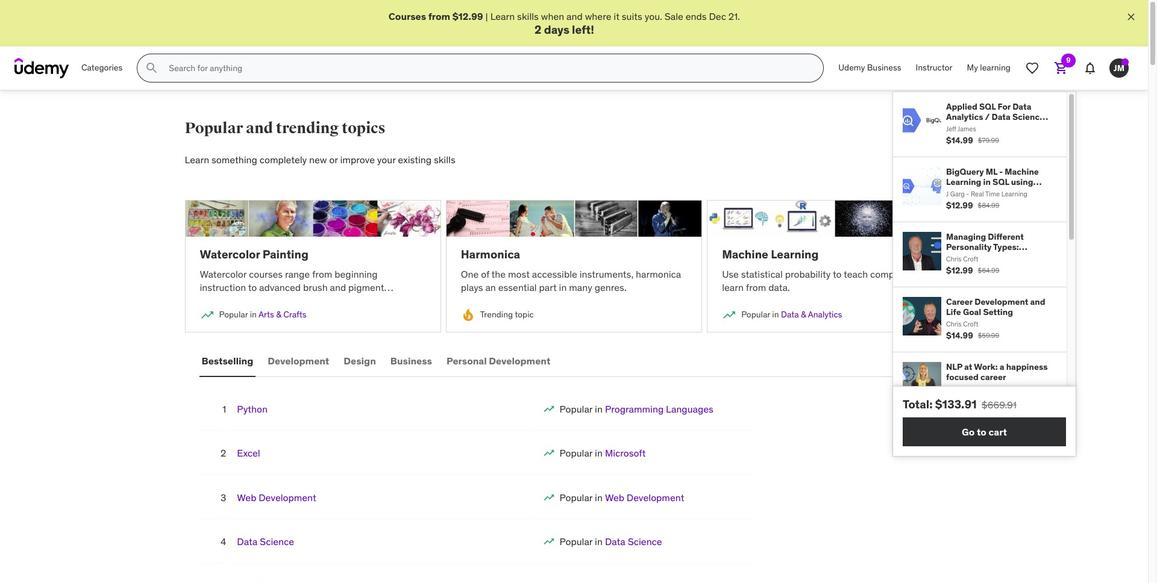 Task type: describe. For each thing, give the bounding box(es) containing it.
plays
[[461, 282, 483, 294]]

to left "teach"
[[833, 268, 842, 280]]

trending topic
[[481, 309, 534, 320]]

sql inside applied sql for data analytics / data science with bigquery
[[980, 101, 997, 112]]

in inside bigquery ml - machine learning in sql using google bigquery
[[984, 177, 991, 188]]

$12.99 inside j garg - real time learning $12.99 $84.99
[[947, 200, 974, 211]]

nlp at work: a happiness focused career crft productions, julia seibold
[[947, 362, 1049, 394]]

seibold
[[1018, 385, 1040, 394]]

in for popular in data & analytics
[[773, 309, 779, 320]]

in for popular in data science
[[595, 536, 603, 548]]

- for machine
[[1000, 167, 1004, 177]]

popular in arts & crafts
[[219, 309, 307, 320]]

or
[[329, 154, 338, 166]]

different
[[989, 232, 1024, 243]]

popular in data science
[[560, 536, 663, 548]]

personality
[[947, 242, 992, 253]]

data & analytics link
[[782, 309, 843, 320]]

one of the most accessible instruments, harmonica plays an essential part in many genres.
[[461, 268, 682, 294]]

skills inside courses from $12.99 | learn skills when and where it suits you. sale ends dec 21. 2 days left!
[[517, 10, 539, 22]]

learning inside j garg - real time learning $12.99 $84.99
[[1002, 190, 1028, 198]]

bigquery for learning
[[977, 187, 1015, 198]]

4
[[221, 536, 226, 548]]

cell for python
[[560, 403, 714, 415]]

Search for anything text field
[[167, 58, 809, 79]]

bestselling
[[202, 355, 253, 367]]

learn inside courses from $12.99 | learn skills when and where it suits you. sale ends dec 21. 2 days left!
[[491, 10, 515, 22]]

popular for popular in data & analytics
[[742, 309, 771, 320]]

nlp
[[947, 362, 963, 373]]

data science
[[237, 536, 294, 548]]

work:
[[975, 362, 998, 373]]

$79.99
[[979, 136, 1000, 145]]

popular in image for popular in data & analytics
[[723, 308, 737, 323]]

bigquery ml - machine learning in sql using google bigquery link
[[947, 167, 1053, 198]]

and inside "watercolor courses range from beginning instruction to advanced brush and pigment techniques."
[[330, 282, 346, 294]]

udemy business
[[839, 62, 902, 73]]

popular in programming languages
[[560, 403, 714, 415]]

chris inside chris croft $12.99 $64.99
[[947, 255, 962, 263]]

arts
[[259, 309, 274, 320]]

data inside carousel element
[[782, 309, 799, 320]]

learning inside bigquery ml - machine learning in sql using google bigquery
[[947, 177, 982, 188]]

machine inside carousel element
[[723, 247, 769, 262]]

microsoft link
[[605, 448, 646, 460]]

chris croft $12.99 $64.99
[[947, 255, 1000, 276]]

$133.91
[[936, 398, 977, 412]]

topics
[[342, 119, 386, 138]]

personal development button
[[444, 347, 553, 376]]

from inside courses from $12.99 | learn skills when and where it suits you. sale ends dec 21. 2 days left!
[[429, 10, 451, 22]]

$59.99
[[979, 331, 1000, 340]]

total: $133.91 $669.91
[[903, 398, 1017, 412]]

go to cart
[[963, 426, 1008, 438]]

cart
[[989, 426, 1008, 438]]

learn
[[723, 282, 744, 294]]

python
[[237, 403, 268, 415]]

popular for popular in microsoft
[[560, 448, 593, 460]]

popular for popular in arts & crafts
[[219, 309, 248, 320]]

courses
[[249, 268, 283, 280]]

career development and life goal setting link
[[947, 297, 1053, 318]]

popular for popular in web development
[[560, 492, 593, 504]]

career
[[947, 297, 973, 308]]

the
[[492, 268, 506, 280]]

instruments,
[[580, 268, 634, 280]]

where
[[585, 10, 612, 22]]

crafts
[[284, 309, 307, 320]]

using
[[1012, 177, 1034, 188]]

to inside go to cart link
[[977, 426, 987, 438]]

go
[[963, 426, 975, 438]]

udemy image
[[14, 58, 69, 79]]

submit search image
[[145, 61, 159, 75]]

dec
[[709, 10, 727, 22]]

2 web from the left
[[605, 492, 625, 504]]

instructor link
[[909, 54, 960, 83]]

and inside career development and life goal setting chris croft $14.99 $59.99
[[1031, 297, 1046, 308]]

managing different personality types: influencing
[[947, 232, 1024, 263]]

in for popular in programming languages
[[595, 403, 603, 415]]

21.
[[729, 10, 741, 22]]

& for learning
[[801, 309, 807, 320]]

life
[[947, 307, 962, 318]]

watercolor for watercolor painting
[[200, 247, 260, 262]]

0 horizontal spatial science
[[260, 536, 294, 548]]

influencing
[[947, 252, 992, 263]]

1 vertical spatial learn
[[185, 154, 209, 166]]

- for real
[[967, 190, 970, 198]]

programming languages link
[[605, 403, 714, 415]]

9 link
[[1047, 54, 1076, 83]]

real
[[971, 190, 985, 198]]

j garg - real time learning $12.99 $84.99
[[947, 190, 1028, 211]]

my
[[968, 62, 979, 73]]

courses
[[389, 10, 426, 22]]

one
[[461, 268, 479, 280]]

analytics for popular in data & analytics
[[809, 309, 843, 320]]

data right "for"
[[1013, 101, 1032, 112]]

improve
[[340, 154, 375, 166]]

an
[[486, 282, 496, 294]]

ml
[[986, 167, 998, 177]]

sql inside bigquery ml - machine learning in sql using google bigquery
[[993, 177, 1010, 188]]

2 web development link from the left
[[605, 492, 685, 504]]

and inside courses from $12.99 | learn skills when and where it suits you. sale ends dec 21. 2 days left!
[[567, 10, 583, 22]]

bigquery for analytics
[[968, 122, 1006, 133]]

python link
[[237, 403, 268, 415]]

my learning
[[968, 62, 1011, 73]]

something
[[212, 154, 257, 166]]

popular in image for popular in data science
[[543, 536, 555, 548]]

shopping cart with 9 items image
[[1055, 61, 1069, 75]]

$64.99
[[979, 266, 1000, 275]]

arts & crafts link
[[259, 309, 307, 320]]

business inside button
[[391, 355, 432, 367]]

1
[[223, 403, 226, 415]]

from inside use statistical probability to teach computers how to learn from data.
[[746, 282, 767, 294]]

suits
[[622, 10, 643, 22]]

popular in image for popular in programming languages
[[543, 403, 555, 415]]

harmonica
[[461, 247, 521, 262]]

data right 4
[[237, 536, 258, 548]]

at
[[965, 362, 973, 373]]

$12.99 for courses from $12.99 | learn skills when and where it suits you. sale ends dec 21. 2 days left!
[[453, 10, 483, 22]]

managing different personality types: influencing link
[[947, 232, 1053, 263]]

time
[[986, 190, 1000, 198]]

watercolor painting
[[200, 247, 309, 262]]

development for career development and life goal setting chris croft $14.99 $59.99
[[975, 297, 1029, 308]]

cell for web development
[[560, 492, 685, 504]]



Task type: locate. For each thing, give the bounding box(es) containing it.
jeff james $14.99 $79.99
[[947, 125, 1000, 146]]

with
[[947, 122, 966, 133]]

1 vertical spatial bigquery
[[947, 167, 985, 177]]

cell down microsoft 'link'
[[560, 492, 685, 504]]

instructor
[[916, 62, 953, 73]]

to right how
[[939, 268, 948, 280]]

from up the brush
[[312, 268, 333, 280]]

crft
[[947, 385, 963, 394]]

development
[[975, 297, 1029, 308], [268, 355, 329, 367], [489, 355, 551, 367], [259, 492, 316, 504], [627, 492, 685, 504]]

in down 'popular in microsoft'
[[595, 492, 603, 504]]

1 chris from the top
[[947, 255, 962, 263]]

1 web development link from the left
[[237, 492, 316, 504]]

and up left!
[[567, 10, 583, 22]]

1 horizontal spatial from
[[429, 10, 451, 22]]

learning down using
[[1002, 190, 1028, 198]]

1 vertical spatial machine
[[723, 247, 769, 262]]

learning
[[981, 62, 1011, 73]]

focused
[[947, 372, 979, 383]]

excel
[[237, 448, 260, 460]]

0 vertical spatial -
[[1000, 167, 1004, 177]]

0 vertical spatial learning
[[947, 177, 982, 188]]

0 horizontal spatial &
[[276, 309, 282, 320]]

1 popular in image from the top
[[543, 403, 555, 415]]

popular in data & analytics
[[742, 309, 843, 320]]

watercolor courses range from beginning instruction to advanced brush and pigment techniques.
[[200, 268, 384, 307]]

0 vertical spatial croft
[[964, 255, 979, 263]]

analytics inside applied sql for data analytics / data science with bigquery
[[947, 112, 984, 122]]

from down statistical
[[746, 282, 767, 294]]

courses from $12.99 | learn skills when and where it suits you. sale ends dec 21. 2 days left!
[[389, 10, 741, 37]]

3
[[221, 492, 226, 504]]

cell down popular in web development
[[560, 536, 663, 548]]

analytics for applied sql for data analytics / data science with bigquery
[[947, 112, 984, 122]]

development down topic
[[489, 355, 551, 367]]

0 horizontal spatial from
[[312, 268, 333, 280]]

in right part
[[559, 282, 567, 294]]

and
[[567, 10, 583, 22], [246, 119, 273, 138], [330, 282, 346, 294], [1031, 297, 1046, 308]]

croft down personality
[[964, 255, 979, 263]]

0 horizontal spatial data science link
[[237, 536, 294, 548]]

cell up microsoft 'link'
[[560, 403, 714, 415]]

learn something completely new or improve your existing skills
[[185, 154, 456, 166]]

$12.99 inside courses from $12.99 | learn skills when and where it suits you. sale ends dec 21. 2 days left!
[[453, 10, 483, 22]]

1 data science link from the left
[[237, 536, 294, 548]]

2 $14.99 from the top
[[947, 331, 974, 341]]

productions,
[[965, 385, 1002, 394]]

applied sql for data analytics / data science with bigquery link
[[947, 101, 1053, 133]]

popular in image for popular in arts & crafts
[[200, 308, 214, 323]]

& for painting
[[276, 309, 282, 320]]

career
[[981, 372, 1007, 383]]

design
[[344, 355, 376, 367]]

in for popular in microsoft
[[595, 448, 603, 460]]

for
[[998, 101, 1011, 112]]

popular for popular in data science
[[560, 536, 593, 548]]

bigquery up google
[[947, 167, 985, 177]]

science inside applied sql for data analytics / data science with bigquery
[[1013, 112, 1045, 122]]

to right go
[[977, 426, 987, 438]]

in left microsoft 'link'
[[595, 448, 603, 460]]

1 horizontal spatial &
[[801, 309, 807, 320]]

excel link
[[237, 448, 260, 460]]

1 horizontal spatial skills
[[517, 10, 539, 22]]

$14.99 down life
[[947, 331, 974, 341]]

0 vertical spatial learn
[[491, 10, 515, 22]]

development for personal development
[[489, 355, 551, 367]]

web development link up data science
[[237, 492, 316, 504]]

cell up popular in web development
[[560, 448, 646, 460]]

popular for popular and trending topics
[[185, 119, 243, 138]]

carousel element
[[185, 186, 978, 347]]

1 horizontal spatial 2
[[535, 23, 542, 37]]

2 vertical spatial from
[[746, 282, 767, 294]]

business button
[[388, 347, 435, 376]]

notifications image
[[1084, 61, 1098, 75]]

and right setting
[[1031, 297, 1046, 308]]

learn left something
[[185, 154, 209, 166]]

science down popular in web development
[[628, 536, 663, 548]]

0 vertical spatial bigquery
[[968, 122, 1006, 133]]

business inside 'link'
[[868, 62, 902, 73]]

and down the beginning
[[330, 282, 346, 294]]

development button
[[266, 347, 332, 376]]

days
[[544, 23, 570, 37]]

sql left "for"
[[980, 101, 997, 112]]

0 vertical spatial watercolor
[[200, 247, 260, 262]]

1 & from the left
[[276, 309, 282, 320]]

popular in image for popular in web development
[[543, 492, 555, 504]]

- right ml
[[1000, 167, 1004, 177]]

machine right ml
[[1005, 167, 1040, 177]]

to down "courses"
[[248, 282, 257, 294]]

your
[[377, 154, 396, 166]]

managing
[[947, 232, 987, 243]]

/
[[986, 112, 990, 122]]

0 horizontal spatial machine
[[723, 247, 769, 262]]

- left "real"
[[967, 190, 970, 198]]

1 horizontal spatial science
[[628, 536, 663, 548]]

cell for excel
[[560, 448, 646, 460]]

2 data science link from the left
[[605, 536, 663, 548]]

croft inside career development and life goal setting chris croft $14.99 $59.99
[[964, 320, 979, 329]]

in down data.
[[773, 309, 779, 320]]

data science link down popular in web development
[[605, 536, 663, 548]]

machine inside bigquery ml - machine learning in sql using google bigquery
[[1005, 167, 1040, 177]]

$14.99 inside career development and life goal setting chris croft $14.99 $59.99
[[947, 331, 974, 341]]

chris down life
[[947, 320, 962, 329]]

2 vertical spatial bigquery
[[977, 187, 1015, 198]]

1 horizontal spatial web
[[605, 492, 625, 504]]

0 vertical spatial $12.99
[[453, 10, 483, 22]]

existing
[[398, 154, 432, 166]]

3 cell from the top
[[560, 492, 685, 504]]

business right udemy
[[868, 62, 902, 73]]

popular in image
[[543, 403, 555, 415], [543, 492, 555, 504]]

from right courses
[[429, 10, 451, 22]]

2
[[535, 23, 542, 37], [221, 448, 226, 460]]

0 vertical spatial machine
[[1005, 167, 1040, 177]]

0 vertical spatial $14.99
[[947, 135, 974, 146]]

- inside bigquery ml - machine learning in sql using google bigquery
[[1000, 167, 1004, 177]]

goal
[[964, 307, 982, 318]]

2 left days
[[535, 23, 542, 37]]

1 vertical spatial analytics
[[809, 309, 843, 320]]

$14.99 inside jeff james $14.99 $79.99
[[947, 135, 974, 146]]

development down $64.99 on the top right
[[975, 297, 1029, 308]]

watercolor inside "watercolor courses range from beginning instruction to advanced brush and pigment techniques."
[[200, 268, 247, 280]]

1 vertical spatial $14.99
[[947, 331, 974, 341]]

ends
[[686, 10, 707, 22]]

0 horizontal spatial 2
[[221, 448, 226, 460]]

web right 3
[[237, 492, 257, 504]]

learn right |
[[491, 10, 515, 22]]

machine up the use
[[723, 247, 769, 262]]

0 horizontal spatial web
[[237, 492, 257, 504]]

1 vertical spatial business
[[391, 355, 432, 367]]

$12.99 down the garg
[[947, 200, 974, 211]]

science down web development on the bottom left of the page
[[260, 536, 294, 548]]

$669.91
[[982, 399, 1017, 411]]

total:
[[903, 398, 933, 412]]

popular in image
[[200, 308, 214, 323], [723, 308, 737, 323], [543, 448, 555, 460], [543, 536, 555, 548]]

nlp at work: a happiness focused career link
[[947, 362, 1053, 383]]

1 vertical spatial croft
[[964, 320, 979, 329]]

-
[[1000, 167, 1004, 177], [967, 190, 970, 198]]

1 watercolor from the top
[[200, 247, 260, 262]]

google
[[947, 187, 976, 198]]

chris down personality
[[947, 255, 962, 263]]

popular in microsoft
[[560, 448, 646, 460]]

sql up time
[[993, 177, 1010, 188]]

web development link down microsoft
[[605, 492, 685, 504]]

data right "/"
[[992, 112, 1011, 122]]

2 horizontal spatial from
[[746, 282, 767, 294]]

1 horizontal spatial learn
[[491, 10, 515, 22]]

happiness
[[1007, 362, 1049, 373]]

& right arts on the bottom left
[[276, 309, 282, 320]]

jm
[[1114, 63, 1125, 73]]

jeff
[[947, 125, 957, 133]]

2 popular in image from the top
[[543, 492, 555, 504]]

1 vertical spatial from
[[312, 268, 333, 280]]

to inside "watercolor courses range from beginning instruction to advanced brush and pigment techniques."
[[248, 282, 257, 294]]

sale
[[665, 10, 684, 22]]

completely
[[260, 154, 307, 166]]

2 vertical spatial learning
[[771, 247, 819, 262]]

languages
[[666, 403, 714, 415]]

|
[[486, 10, 488, 22]]

& down probability
[[801, 309, 807, 320]]

learning inside carousel element
[[771, 247, 819, 262]]

setting
[[984, 307, 1014, 318]]

business right "design"
[[391, 355, 432, 367]]

0 horizontal spatial learning
[[771, 247, 819, 262]]

you have alerts image
[[1122, 59, 1130, 66]]

design button
[[342, 347, 379, 376]]

skills
[[517, 10, 539, 22], [434, 154, 456, 166]]

skills left when
[[517, 10, 539, 22]]

when
[[541, 10, 565, 22]]

1 vertical spatial popular in image
[[543, 492, 555, 504]]

bigquery up $79.99
[[968, 122, 1006, 133]]

1 horizontal spatial analytics
[[947, 112, 984, 122]]

1 vertical spatial learning
[[1002, 190, 1028, 198]]

1 vertical spatial skills
[[434, 154, 456, 166]]

bigquery inside applied sql for data analytics / data science with bigquery
[[968, 122, 1006, 133]]

web
[[237, 492, 257, 504], [605, 492, 625, 504]]

cell
[[560, 403, 714, 415], [560, 448, 646, 460], [560, 492, 685, 504], [560, 536, 663, 548]]

$14.99 down james at the right of page
[[947, 135, 974, 146]]

in inside "one of the most accessible instruments, harmonica plays an essential part in many genres."
[[559, 282, 567, 294]]

in for popular in arts & crafts
[[250, 309, 257, 320]]

brush
[[303, 282, 328, 294]]

$12.99 down influencing
[[947, 265, 974, 276]]

0 horizontal spatial analytics
[[809, 309, 843, 320]]

$12.99 left |
[[453, 10, 483, 22]]

types:
[[994, 242, 1020, 253]]

skills right existing
[[434, 154, 456, 166]]

popular for popular in programming languages
[[560, 403, 593, 415]]

0 vertical spatial popular in image
[[543, 403, 555, 415]]

0 vertical spatial skills
[[517, 10, 539, 22]]

$12.99 for chris croft $12.99 $64.99
[[947, 265, 974, 276]]

1 croft from the top
[[964, 255, 979, 263]]

1 horizontal spatial learning
[[947, 177, 982, 188]]

0 horizontal spatial web development link
[[237, 492, 316, 504]]

use
[[723, 268, 739, 280]]

2 left excel link
[[221, 448, 226, 460]]

most
[[508, 268, 530, 280]]

programming
[[605, 403, 664, 415]]

bigquery up $84.99
[[977, 187, 1015, 198]]

$12.99 inside chris croft $12.99 $64.99
[[947, 265, 974, 276]]

1 vertical spatial chris
[[947, 320, 962, 329]]

development for web development
[[259, 492, 316, 504]]

1 horizontal spatial business
[[868, 62, 902, 73]]

1 web from the left
[[237, 492, 257, 504]]

2 croft from the top
[[964, 320, 979, 329]]

analytics up james at the right of page
[[947, 112, 984, 122]]

1 vertical spatial $12.99
[[947, 200, 974, 211]]

chris inside career development and life goal setting chris croft $14.99 $59.99
[[947, 320, 962, 329]]

from inside "watercolor courses range from beginning instruction to advanced brush and pigment techniques."
[[312, 268, 333, 280]]

how
[[919, 268, 937, 280]]

go to cart link
[[903, 418, 1067, 447]]

trending
[[481, 309, 513, 320]]

learn
[[491, 10, 515, 22], [185, 154, 209, 166]]

2 inside courses from $12.99 | learn skills when and where it suits you. sale ends dec 21. 2 days left!
[[535, 23, 542, 37]]

in for popular in web development
[[595, 492, 603, 504]]

next image
[[954, 257, 974, 276]]

pigment
[[349, 282, 384, 294]]

in left arts on the bottom left
[[250, 309, 257, 320]]

bigquery
[[968, 122, 1006, 133], [947, 167, 985, 177], [977, 187, 1015, 198]]

1 horizontal spatial web development link
[[605, 492, 685, 504]]

development down microsoft
[[627, 492, 685, 504]]

genres.
[[595, 282, 627, 294]]

0 vertical spatial analytics
[[947, 112, 984, 122]]

personal development
[[447, 355, 551, 367]]

web up the popular in data science
[[605, 492, 625, 504]]

croft down goal
[[964, 320, 979, 329]]

cell for data science
[[560, 536, 663, 548]]

it
[[614, 10, 620, 22]]

watercolor for watercolor courses range from beginning instruction to advanced brush and pigment techniques.
[[200, 268, 247, 280]]

0 horizontal spatial business
[[391, 355, 432, 367]]

garg
[[951, 190, 965, 198]]

2 watercolor from the top
[[200, 268, 247, 280]]

9
[[1067, 56, 1071, 65]]

learning up probability
[[771, 247, 819, 262]]

development down crafts
[[268, 355, 329, 367]]

1 vertical spatial sql
[[993, 177, 1010, 188]]

and up completely on the top left
[[246, 119, 273, 138]]

analytics inside carousel element
[[809, 309, 843, 320]]

0 vertical spatial chris
[[947, 255, 962, 263]]

0 horizontal spatial skills
[[434, 154, 456, 166]]

1 vertical spatial 2
[[221, 448, 226, 460]]

2 chris from the top
[[947, 320, 962, 329]]

popular in image for popular in microsoft
[[543, 448, 555, 460]]

jm link
[[1105, 54, 1134, 83]]

data science link right 4
[[237, 536, 294, 548]]

data down popular in web development
[[605, 536, 626, 548]]

beginning
[[335, 268, 378, 280]]

2 cell from the top
[[560, 448, 646, 460]]

j
[[947, 190, 949, 198]]

- inside j garg - real time learning $12.99 $84.99
[[967, 190, 970, 198]]

0 horizontal spatial -
[[967, 190, 970, 198]]

statistical
[[742, 268, 783, 280]]

trending topic image
[[461, 308, 476, 323]]

0 vertical spatial sql
[[980, 101, 997, 112]]

0 horizontal spatial learn
[[185, 154, 209, 166]]

science right "for"
[[1013, 112, 1045, 122]]

croft inside chris croft $12.99 $64.99
[[964, 255, 979, 263]]

1 $14.99 from the top
[[947, 135, 974, 146]]

2 horizontal spatial science
[[1013, 112, 1045, 122]]

in down popular in web development
[[595, 536, 603, 548]]

1 vertical spatial -
[[967, 190, 970, 198]]

data down data.
[[782, 309, 799, 320]]

learning up the garg
[[947, 177, 982, 188]]

4 cell from the top
[[560, 536, 663, 548]]

0 vertical spatial from
[[429, 10, 451, 22]]

essential
[[499, 282, 537, 294]]

0 vertical spatial business
[[868, 62, 902, 73]]

close image
[[1126, 11, 1138, 23]]

$14.99
[[947, 135, 974, 146], [947, 331, 974, 341]]

1 horizontal spatial data science link
[[605, 536, 663, 548]]

2 vertical spatial $12.99
[[947, 265, 974, 276]]

microsoft
[[605, 448, 646, 460]]

web development link
[[237, 492, 316, 504], [605, 492, 685, 504]]

popular
[[185, 119, 243, 138], [219, 309, 248, 320], [742, 309, 771, 320], [560, 403, 593, 415], [560, 448, 593, 460], [560, 492, 593, 504], [560, 536, 593, 548]]

use statistical probability to teach computers how to learn from data.
[[723, 268, 948, 294]]

development up data science
[[259, 492, 316, 504]]

$12.99
[[453, 10, 483, 22], [947, 200, 974, 211], [947, 265, 974, 276]]

analytics down use statistical probability to teach computers how to learn from data.
[[809, 309, 843, 320]]

new
[[309, 154, 327, 166]]

1 vertical spatial watercolor
[[200, 268, 247, 280]]

1 horizontal spatial machine
[[1005, 167, 1040, 177]]

0 vertical spatial 2
[[535, 23, 542, 37]]

in left programming
[[595, 403, 603, 415]]

james
[[958, 125, 977, 133]]

popular and trending topics
[[185, 119, 386, 138]]

instruction
[[200, 282, 246, 294]]

1 horizontal spatial -
[[1000, 167, 1004, 177]]

development inside career development and life goal setting chris croft $14.99 $59.99
[[975, 297, 1029, 308]]

udemy business link
[[832, 54, 909, 83]]

2 & from the left
[[801, 309, 807, 320]]

1 cell from the top
[[560, 403, 714, 415]]

in up time
[[984, 177, 991, 188]]

2 horizontal spatial learning
[[1002, 190, 1028, 198]]



Task type: vqa. For each thing, say whether or not it's contained in the screenshot.


